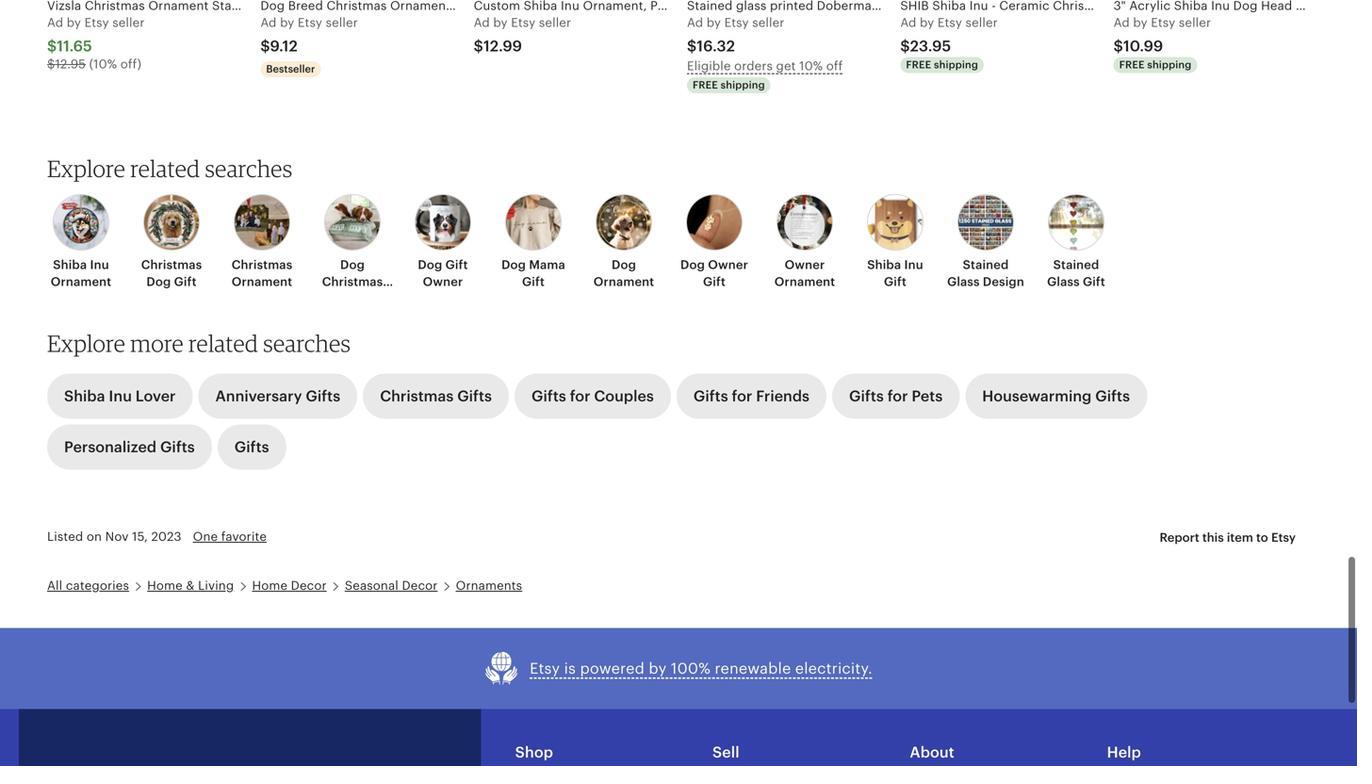 Task type: locate. For each thing, give the bounding box(es) containing it.
owner left owner ornament
[[708, 258, 748, 272]]

y for 12.99
[[501, 16, 508, 30]]

seller for 9.12
[[326, 16, 358, 30]]

ornament up the explore more related searches
[[232, 275, 292, 289]]

for left couples
[[570, 388, 590, 405]]

shiba for shiba inu ornament
[[53, 258, 87, 272]]

ornament for dog ornament
[[594, 275, 654, 289]]

shipping down the orders
[[721, 79, 765, 91]]

etsy for 16.32
[[724, 16, 749, 30]]

etsy
[[84, 16, 109, 30], [298, 16, 322, 30], [511, 16, 536, 30], [724, 16, 749, 30], [938, 16, 962, 30], [1151, 16, 1176, 30], [1271, 530, 1296, 545], [530, 660, 560, 677]]

this
[[1202, 530, 1224, 545]]

b for 12.99
[[493, 16, 501, 30]]

2 horizontal spatial owner
[[785, 258, 825, 272]]

christmas
[[141, 258, 202, 272], [232, 258, 292, 272], [322, 275, 383, 289], [380, 388, 454, 405]]

y inside a d b y etsy seller $ 16.32 eligible orders get 10% off free shipping
[[714, 16, 721, 30]]

item
[[1227, 530, 1253, 545]]

etsy up 12.99 at the left of the page
[[511, 16, 536, 30]]

inu inside shiba inu ornament
[[90, 258, 109, 272]]

dog inside dog ornament
[[612, 258, 636, 272]]

shipping inside a d b y etsy seller $ 10.99 free shipping
[[1147, 59, 1192, 71]]

housewarming gifts link
[[965, 374, 1147, 419]]

d inside a d b y etsy seller $ 16.32 eligible orders get 10% off free shipping
[[695, 16, 703, 30]]

a for 23.95
[[900, 16, 909, 30]]

related
[[130, 155, 200, 182], [189, 329, 258, 357]]

by
[[649, 660, 667, 677]]

dog up more at the left top of page
[[146, 275, 171, 289]]

&
[[186, 579, 195, 593]]

searches up anniversary gifts link at the left
[[263, 329, 351, 357]]

b for 10.99
[[1133, 16, 1141, 30]]

christmas gifts link
[[363, 374, 509, 419]]

y up 23.95
[[928, 16, 934, 30]]

one favorite
[[193, 529, 267, 544]]

10.99
[[1123, 38, 1163, 55]]

b
[[67, 16, 75, 30], [280, 16, 288, 30], [493, 16, 501, 30], [707, 16, 715, 30], [920, 16, 928, 30], [1133, 16, 1141, 30]]

for left friends
[[732, 388, 752, 405]]

0 horizontal spatial owner
[[423, 275, 463, 289]]

2 glass from the left
[[1047, 275, 1080, 289]]

gift for dog christmas gift
[[341, 292, 364, 306]]

y up 9.12
[[288, 16, 294, 30]]

d up 10.99
[[1122, 16, 1130, 30]]

4 b from the left
[[707, 16, 715, 30]]

4 a from the left
[[687, 16, 696, 30]]

0 horizontal spatial decor
[[291, 579, 327, 593]]

seller
[[112, 16, 145, 30], [326, 16, 358, 30], [539, 16, 571, 30], [752, 16, 785, 30], [966, 16, 998, 30], [1179, 16, 1211, 30]]

d for 9.12
[[269, 16, 277, 30]]

a inside a d b y etsy seller $ 23.95 free shipping
[[900, 16, 909, 30]]

$ inside a d b y etsy seller $ 10.99 free shipping
[[1114, 38, 1123, 55]]

d inside a d b y etsy seller $ 11.65 $ 12.95 (10% off)
[[55, 16, 63, 30]]

inu for lover
[[109, 388, 132, 405]]

etsy left is
[[530, 660, 560, 677]]

glass for stained glass gift
[[1047, 275, 1080, 289]]

2 d from the left
[[269, 16, 277, 30]]

d for 11.65
[[55, 16, 63, 30]]

etsy up 11.65
[[84, 16, 109, 30]]

etsy up bestseller
[[298, 16, 322, 30]]

b inside the a d b y etsy seller $ 12.99
[[493, 16, 501, 30]]

shipping inside a d b y etsy seller $ 23.95 free shipping
[[934, 59, 978, 71]]

dog inside the dog mama gift
[[501, 258, 526, 272]]

shipping for 23.95
[[934, 59, 978, 71]]

explore inside region
[[47, 155, 125, 182]]

2 horizontal spatial free
[[1119, 59, 1145, 71]]

6 b from the left
[[1133, 16, 1141, 30]]

$ for 23.95
[[900, 38, 910, 55]]

0 horizontal spatial stained
[[963, 258, 1009, 272]]

a for 9.12
[[260, 16, 269, 30]]

etsy inside a d b y etsy seller $ 10.99 free shipping
[[1151, 16, 1176, 30]]

shiba inu ornament
[[51, 258, 111, 289]]

home decor
[[252, 579, 327, 593]]

2 ornament from the left
[[232, 275, 292, 289]]

1 horizontal spatial decor
[[402, 579, 438, 593]]

for
[[570, 388, 590, 405], [732, 388, 752, 405], [888, 388, 908, 405]]

shipping for 10.99
[[1147, 59, 1192, 71]]

etsy up 10.99
[[1151, 16, 1176, 30]]

dog gift owner link
[[403, 194, 483, 291]]

4 ornament from the left
[[775, 275, 835, 289]]

etsy inside a d b y etsy seller $ 23.95 free shipping
[[938, 16, 962, 30]]

b up 11.65
[[67, 16, 75, 30]]

1 horizontal spatial shipping
[[934, 59, 978, 71]]

owner right dog christmas gift
[[423, 275, 463, 289]]

2 y from the left
[[288, 16, 294, 30]]

glass right design
[[1047, 275, 1080, 289]]

free for 10.99
[[1119, 59, 1145, 71]]

12.99
[[483, 38, 522, 55]]

1 stained from the left
[[963, 258, 1009, 272]]

1 ornament from the left
[[51, 275, 111, 289]]

glass
[[947, 275, 980, 289], [1047, 275, 1080, 289]]

6 y from the left
[[1141, 16, 1148, 30]]

searches up christmas ornament link
[[205, 155, 293, 182]]

for for friends
[[732, 388, 752, 405]]

1 horizontal spatial owner
[[708, 258, 748, 272]]

a d b y etsy seller $ 11.65 $ 12.95 (10% off)
[[47, 16, 145, 71]]

decor for home decor
[[291, 579, 327, 593]]

dog inside 'dog gift owner'
[[418, 258, 442, 272]]

a inside the a d b y etsy seller $ 12.99
[[474, 16, 482, 30]]

1 seller from the left
[[112, 16, 145, 30]]

b up 10.99
[[1133, 16, 1141, 30]]

etsy for 9.12
[[298, 16, 322, 30]]

5 d from the left
[[909, 16, 917, 30]]

gifts link
[[218, 424, 286, 470]]

d for 16.32
[[695, 16, 703, 30]]

3 y from the left
[[501, 16, 508, 30]]

etsy inside button
[[1271, 530, 1296, 545]]

explore
[[47, 155, 125, 182], [47, 329, 125, 357]]

anniversary gifts link
[[198, 374, 357, 419]]

gift for christmas dog gift
[[174, 275, 197, 289]]

home
[[147, 579, 183, 593], [252, 579, 288, 593]]

seasonal decor
[[345, 579, 438, 593]]

d up "16.32"
[[695, 16, 703, 30]]

1 b from the left
[[67, 16, 75, 30]]

d up 23.95
[[909, 16, 917, 30]]

dog mama gift
[[501, 258, 565, 289]]

d up 9.12
[[269, 16, 277, 30]]

all categories
[[47, 579, 129, 593]]

0 vertical spatial explore
[[47, 155, 125, 182]]

etsy for 10.99
[[1151, 16, 1176, 30]]

dog christmas gift
[[322, 258, 383, 306]]

1 for from the left
[[570, 388, 590, 405]]

dog right dog ornament
[[681, 258, 705, 272]]

home right living
[[252, 579, 288, 593]]

for left pets
[[888, 388, 908, 405]]

glass for stained glass design
[[947, 275, 980, 289]]

dog left mama
[[501, 258, 526, 272]]

related up christmas dog gift link
[[130, 155, 200, 182]]

explore more related searches
[[47, 329, 351, 357]]

home left &
[[147, 579, 183, 593]]

$ inside a d b y etsy seller $ 16.32 eligible orders get 10% off free shipping
[[687, 38, 697, 55]]

a inside a d b y etsy seller $ 9.12 bestseller
[[260, 16, 269, 30]]

b inside a d b y etsy seller $ 9.12 bestseller
[[280, 16, 288, 30]]

inu left stained glass design
[[904, 258, 923, 272]]

a inside a d b y etsy seller $ 16.32 eligible orders get 10% off free shipping
[[687, 16, 696, 30]]

a for 11.65
[[47, 16, 56, 30]]

y up 11.65
[[74, 16, 81, 30]]

a d b y etsy seller $ 16.32 eligible orders get 10% off free shipping
[[687, 16, 843, 91]]

seller for 23.95
[[966, 16, 998, 30]]

ornament right the dog mama gift
[[594, 275, 654, 289]]

3 for from the left
[[888, 388, 908, 405]]

free down 10.99
[[1119, 59, 1145, 71]]

etsy right to
[[1271, 530, 1296, 545]]

free inside a d b y etsy seller $ 10.99 free shipping
[[1119, 59, 1145, 71]]

2 horizontal spatial for
[[888, 388, 908, 405]]

0 horizontal spatial free
[[693, 79, 718, 91]]

gift inside dog owner gift
[[703, 275, 726, 289]]

2 seller from the left
[[326, 16, 358, 30]]

dog ornament link
[[584, 194, 664, 291]]

for for pets
[[888, 388, 908, 405]]

etsy inside a d b y etsy seller $ 16.32 eligible orders get 10% off free shipping
[[724, 16, 749, 30]]

free inside a d b y etsy seller $ 23.95 free shipping
[[906, 59, 931, 71]]

explore up shiba inu lover on the left of the page
[[47, 329, 125, 357]]

stained inside stained glass gift
[[1053, 258, 1099, 272]]

a inside a d b y etsy seller $ 11.65 $ 12.95 (10% off)
[[47, 16, 56, 30]]

2 horizontal spatial shipping
[[1147, 59, 1192, 71]]

100%
[[671, 660, 711, 677]]

d
[[55, 16, 63, 30], [269, 16, 277, 30], [482, 16, 490, 30], [695, 16, 703, 30], [909, 16, 917, 30], [1122, 16, 1130, 30]]

seller inside a d b y etsy seller $ 10.99 free shipping
[[1179, 16, 1211, 30]]

y for 11.65
[[74, 16, 81, 30]]

inu left lover
[[109, 388, 132, 405]]

y for 23.95
[[928, 16, 934, 30]]

owner right dog owner gift
[[785, 258, 825, 272]]

1 y from the left
[[74, 16, 81, 30]]

renewable
[[715, 660, 791, 677]]

y up "16.32"
[[714, 16, 721, 30]]

etsy inside the a d b y etsy seller $ 12.99
[[511, 16, 536, 30]]

3 ornament from the left
[[594, 275, 654, 289]]

5 y from the left
[[928, 16, 934, 30]]

1 home from the left
[[147, 579, 183, 593]]

2 for from the left
[[732, 388, 752, 405]]

christmas for christmas gifts
[[380, 388, 454, 405]]

seller inside a d b y etsy seller $ 16.32 eligible orders get 10% off free shipping
[[752, 16, 785, 30]]

free down 23.95
[[906, 59, 931, 71]]

stained right stained glass design
[[1053, 258, 1099, 272]]

$ for 16.32
[[687, 38, 697, 55]]

b for 16.32
[[707, 16, 715, 30]]

anniversary
[[215, 388, 302, 405]]

d inside a d b y etsy seller $ 10.99 free shipping
[[1122, 16, 1130, 30]]

1 horizontal spatial free
[[906, 59, 931, 71]]

0 vertical spatial related
[[130, 155, 200, 182]]

d up 12.99 at the left of the page
[[482, 16, 490, 30]]

home for home decor
[[252, 579, 288, 593]]

3 a from the left
[[474, 16, 482, 30]]

shiba inside shiba inu gift
[[867, 258, 901, 272]]

seller inside a d b y etsy seller $ 9.12 bestseller
[[326, 16, 358, 30]]

stained for design
[[963, 258, 1009, 272]]

1 horizontal spatial home
[[252, 579, 288, 593]]

etsy up "16.32"
[[724, 16, 749, 30]]

y inside a d b y etsy seller $ 23.95 free shipping
[[928, 16, 934, 30]]

d inside a d b y etsy seller $ 9.12 bestseller
[[269, 16, 277, 30]]

a d b y etsy seller $ 23.95 free shipping
[[900, 16, 998, 71]]

gift inside stained glass gift
[[1083, 275, 1105, 289]]

0 vertical spatial searches
[[205, 155, 293, 182]]

christmas ornament link
[[222, 194, 302, 291]]

2 b from the left
[[280, 16, 288, 30]]

seller for 10.99
[[1179, 16, 1211, 30]]

$ inside the a d b y etsy seller $ 12.99
[[474, 38, 483, 55]]

inu inside shiba inu gift
[[904, 258, 923, 272]]

1 explore from the top
[[47, 155, 125, 182]]

dog for dog christmas gift
[[340, 258, 365, 272]]

gifts for friends link
[[677, 374, 827, 419]]

y for 9.12
[[288, 16, 294, 30]]

6 seller from the left
[[1179, 16, 1211, 30]]

seller inside a d b y etsy seller $ 11.65 $ 12.95 (10% off)
[[112, 16, 145, 30]]

explore up shiba inu ornament 'link'
[[47, 155, 125, 182]]

$ for 12.99
[[474, 38, 483, 55]]

2 a from the left
[[260, 16, 269, 30]]

home for home & living
[[147, 579, 183, 593]]

1 d from the left
[[55, 16, 63, 30]]

d up 11.65
[[55, 16, 63, 30]]

b up 9.12
[[280, 16, 288, 30]]

a inside a d b y etsy seller $ 10.99 free shipping
[[1114, 16, 1122, 30]]

5 b from the left
[[920, 16, 928, 30]]

1 a from the left
[[47, 16, 56, 30]]

glass left design
[[947, 275, 980, 289]]

2 decor from the left
[[402, 579, 438, 593]]

dog right mama
[[612, 258, 636, 272]]

1 vertical spatial explore
[[47, 329, 125, 357]]

ornament inside christmas ornament
[[232, 275, 292, 289]]

stained inside stained glass design
[[963, 258, 1009, 272]]

4 seller from the left
[[752, 16, 785, 30]]

9.12
[[270, 38, 298, 55]]

b for 23.95
[[920, 16, 928, 30]]

gift inside christmas dog gift
[[174, 275, 197, 289]]

1 horizontal spatial glass
[[1047, 275, 1080, 289]]

etsy up 23.95
[[938, 16, 962, 30]]

shiba inside shiba inu ornament
[[53, 258, 87, 272]]

b up "16.32"
[[707, 16, 715, 30]]

$ inside a d b y etsy seller $ 9.12 bestseller
[[260, 38, 270, 55]]

stained up design
[[963, 258, 1009, 272]]

seller inside a d b y etsy seller $ 23.95 free shipping
[[966, 16, 998, 30]]

gift inside shiba inu gift
[[884, 275, 907, 289]]

couples
[[594, 388, 654, 405]]

$ for 10.99
[[1114, 38, 1123, 55]]

6 d from the left
[[1122, 16, 1130, 30]]

1 decor from the left
[[291, 579, 327, 593]]

orders
[[734, 59, 773, 73]]

4 y from the left
[[714, 16, 721, 30]]

gifts for couples
[[532, 388, 654, 405]]

y up 12.99 at the left of the page
[[501, 16, 508, 30]]

dog left 'dog gift owner'
[[340, 258, 365, 272]]

etsy inside a d b y etsy seller $ 11.65 $ 12.95 (10% off)
[[84, 16, 109, 30]]

ornament
[[51, 275, 111, 289], [232, 275, 292, 289], [594, 275, 654, 289], [775, 275, 835, 289]]

b inside a d b y etsy seller $ 11.65 $ 12.95 (10% off)
[[67, 16, 75, 30]]

1 horizontal spatial for
[[732, 388, 752, 405]]

friends
[[756, 388, 810, 405]]

dog christmas gift link
[[313, 194, 392, 306]]

4 d from the left
[[695, 16, 703, 30]]

b for 11.65
[[67, 16, 75, 30]]

b inside a d b y etsy seller $ 16.32 eligible orders get 10% off free shipping
[[707, 16, 715, 30]]

shiba inu ornament link
[[41, 194, 121, 291]]

decor
[[291, 579, 327, 593], [402, 579, 438, 593]]

5 a from the left
[[900, 16, 909, 30]]

dog for dog owner gift
[[681, 258, 705, 272]]

y inside a d b y etsy seller $ 9.12 bestseller
[[288, 16, 294, 30]]

0 horizontal spatial home
[[147, 579, 183, 593]]

gift inside the dog mama gift
[[522, 275, 545, 289]]

dog inside dog owner gift
[[681, 258, 705, 272]]

5 seller from the left
[[966, 16, 998, 30]]

b inside a d b y etsy seller $ 10.99 free shipping
[[1133, 16, 1141, 30]]

y inside the a d b y etsy seller $ 12.99
[[501, 16, 508, 30]]

help
[[1107, 744, 1141, 761]]

3 b from the left
[[493, 16, 501, 30]]

shipping down 10.99
[[1147, 59, 1192, 71]]

y inside a d b y etsy seller $ 10.99 free shipping
[[1141, 16, 1148, 30]]

y inside a d b y etsy seller $ 11.65 $ 12.95 (10% off)
[[74, 16, 81, 30]]

stained
[[963, 258, 1009, 272], [1053, 258, 1099, 272]]

d inside a d b y etsy seller $ 23.95 free shipping
[[909, 16, 917, 30]]

b inside a d b y etsy seller $ 23.95 free shipping
[[920, 16, 928, 30]]

dog inside dog christmas gift
[[340, 258, 365, 272]]

glass inside stained glass design
[[947, 275, 980, 289]]

y up 10.99
[[1141, 16, 1148, 30]]

2 explore from the top
[[47, 329, 125, 357]]

inu inside shiba inu lover link
[[109, 388, 132, 405]]

christmas dog gift
[[141, 258, 202, 289]]

stained glass gift link
[[1037, 194, 1116, 291]]

decor left seasonal
[[291, 579, 327, 593]]

ornament for christmas ornament
[[232, 275, 292, 289]]

0 horizontal spatial shipping
[[721, 79, 765, 91]]

related up anniversary
[[189, 329, 258, 357]]

ornament right dog owner gift
[[775, 275, 835, 289]]

d for 12.99
[[482, 16, 490, 30]]

b up 23.95
[[920, 16, 928, 30]]

all
[[47, 579, 62, 593]]

d inside the a d b y etsy seller $ 12.99
[[482, 16, 490, 30]]

eligible
[[687, 59, 731, 73]]

ornaments link
[[456, 579, 522, 593]]

dog right dog christmas gift link
[[418, 258, 442, 272]]

y
[[74, 16, 81, 30], [288, 16, 294, 30], [501, 16, 508, 30], [714, 16, 721, 30], [928, 16, 934, 30], [1141, 16, 1148, 30]]

inu left christmas dog gift
[[90, 258, 109, 272]]

ornament left christmas dog gift
[[51, 275, 111, 289]]

0 horizontal spatial for
[[570, 388, 590, 405]]

3 d from the left
[[482, 16, 490, 30]]

electricity.
[[795, 660, 873, 677]]

owner inside 'dog gift owner'
[[423, 275, 463, 289]]

dog mama gift link
[[494, 194, 573, 291]]

glass inside stained glass gift
[[1047, 275, 1080, 289]]

etsy inside a d b y etsy seller $ 9.12 bestseller
[[298, 16, 322, 30]]

shipping down 23.95
[[934, 59, 978, 71]]

free down eligible
[[693, 79, 718, 91]]

1 glass from the left
[[947, 275, 980, 289]]

1 horizontal spatial stained
[[1053, 258, 1099, 272]]

sell
[[713, 744, 740, 761]]

dog
[[340, 258, 365, 272], [418, 258, 442, 272], [501, 258, 526, 272], [612, 258, 636, 272], [681, 258, 705, 272], [146, 275, 171, 289]]

shiba for shiba inu gift
[[867, 258, 901, 272]]

home & living link
[[147, 579, 234, 593]]

b up 12.99 at the left of the page
[[493, 16, 501, 30]]

seller inside the a d b y etsy seller $ 12.99
[[539, 16, 571, 30]]

2 stained from the left
[[1053, 258, 1099, 272]]

gift inside dog christmas gift
[[341, 292, 364, 306]]

6 a from the left
[[1114, 16, 1122, 30]]

0 horizontal spatial glass
[[947, 275, 980, 289]]

3 seller from the left
[[539, 16, 571, 30]]

2 home from the left
[[252, 579, 288, 593]]

$ inside a d b y etsy seller $ 23.95 free shipping
[[900, 38, 910, 55]]

decor right seasonal
[[402, 579, 438, 593]]

explore for explore related searches
[[47, 155, 125, 182]]



Task type: vqa. For each thing, say whether or not it's contained in the screenshot.
"at"
no



Task type: describe. For each thing, give the bounding box(es) containing it.
d for 23.95
[[909, 16, 917, 30]]

a for 12.99
[[474, 16, 482, 30]]

dog for dog gift owner
[[418, 258, 442, 272]]

christmas gifts
[[380, 388, 492, 405]]

for for couples
[[570, 388, 590, 405]]

more
[[130, 329, 184, 357]]

listed on nov 15, 2023
[[47, 529, 182, 544]]

a d b y etsy seller $ 9.12 bestseller
[[260, 16, 358, 75]]

16.32
[[697, 38, 735, 55]]

etsy inside button
[[530, 660, 560, 677]]

seasonal
[[345, 579, 399, 593]]

report this item to etsy button
[[1146, 521, 1310, 555]]

about
[[910, 744, 955, 761]]

y for 16.32
[[714, 16, 721, 30]]

gifts for couples link
[[515, 374, 671, 419]]

related inside region
[[130, 155, 200, 182]]

decor for seasonal decor
[[402, 579, 438, 593]]

lover
[[136, 388, 176, 405]]

seller for 11.65
[[112, 16, 145, 30]]

owner inside owner ornament
[[785, 258, 825, 272]]

owner ornament
[[775, 258, 835, 289]]

seller for 12.99
[[539, 16, 571, 30]]

$ for 11.65
[[47, 38, 57, 55]]

mama
[[529, 258, 565, 272]]

dog owner gift link
[[675, 194, 754, 291]]

one
[[193, 529, 218, 544]]

christmas for christmas ornament
[[232, 258, 292, 272]]

personalized
[[64, 439, 157, 456]]

explore for explore more related searches
[[47, 329, 125, 357]]

etsy is powered by 100% renewable electricity.
[[530, 660, 873, 677]]

a for 16.32
[[687, 16, 696, 30]]

christmas dog gift link
[[132, 194, 211, 291]]

anniversary gifts
[[215, 388, 340, 405]]

is
[[564, 660, 576, 677]]

living
[[198, 579, 234, 593]]

powered
[[580, 660, 645, 677]]

b for 9.12
[[280, 16, 288, 30]]

dog for dog mama gift
[[501, 258, 526, 272]]

housewarming
[[982, 388, 1092, 405]]

personalized gifts
[[64, 439, 195, 456]]

personalized gifts link
[[47, 424, 212, 470]]

pets
[[912, 388, 943, 405]]

explore related searches
[[47, 155, 293, 182]]

dog gift owner
[[418, 258, 468, 289]]

1 vertical spatial related
[[189, 329, 258, 357]]

23.95
[[910, 38, 951, 55]]

10%
[[799, 59, 823, 73]]

gift for stained glass gift
[[1083, 275, 1105, 289]]

free inside a d b y etsy seller $ 16.32 eligible orders get 10% off free shipping
[[693, 79, 718, 91]]

housewarming gifts
[[982, 388, 1130, 405]]

bestseller
[[266, 63, 315, 75]]

off
[[826, 59, 843, 73]]

explore related searches region
[[36, 155, 1321, 325]]

nov
[[105, 529, 129, 544]]

dog ornament
[[594, 258, 654, 289]]

gifts for pets link
[[832, 374, 960, 419]]

shiba inu lover
[[64, 388, 176, 405]]

stained for gift
[[1053, 258, 1099, 272]]

home decor link
[[252, 579, 327, 593]]

christmas for christmas dog gift
[[141, 258, 202, 272]]

to
[[1256, 530, 1268, 545]]

shipping inside a d b y etsy seller $ 16.32 eligible orders get 10% off free shipping
[[721, 79, 765, 91]]

etsy for 23.95
[[938, 16, 962, 30]]

favorite
[[221, 529, 267, 544]]

searches inside region
[[205, 155, 293, 182]]

eligible orders get 10% off button
[[687, 57, 883, 76]]

seller for 16.32
[[752, 16, 785, 30]]

seasonal decor link
[[345, 579, 438, 593]]

owner inside dog owner gift
[[708, 258, 748, 272]]

off)
[[120, 57, 141, 71]]

a d b y etsy seller $ 10.99 free shipping
[[1114, 16, 1211, 71]]

ornaments
[[456, 579, 522, 593]]

dog for dog ornament
[[612, 258, 636, 272]]

etsy for 11.65
[[84, 16, 109, 30]]

gift for dog mama gift
[[522, 275, 545, 289]]

shiba for shiba inu lover
[[64, 388, 105, 405]]

design
[[983, 275, 1024, 289]]

owner ornament link
[[765, 194, 844, 291]]

12.95
[[55, 57, 86, 71]]

2023
[[151, 529, 182, 544]]

etsy for 12.99
[[511, 16, 536, 30]]

(10%
[[89, 57, 117, 71]]

1 vertical spatial searches
[[263, 329, 351, 357]]

y for 10.99
[[1141, 16, 1148, 30]]

11.65
[[57, 38, 92, 55]]

free for 23.95
[[906, 59, 931, 71]]

inu for ornament
[[90, 258, 109, 272]]

home & living
[[147, 579, 234, 593]]

dog inside christmas dog gift
[[146, 275, 171, 289]]

one favorite link
[[193, 529, 267, 544]]

christmas ornament
[[232, 258, 292, 289]]

categories
[[66, 579, 129, 593]]

inu for gift
[[904, 258, 923, 272]]

gifts for friends
[[694, 388, 810, 405]]

ornament for owner ornament
[[775, 275, 835, 289]]

$ for 9.12
[[260, 38, 270, 55]]

a d b y etsy seller $ 12.99
[[474, 16, 571, 55]]

stained glass gift
[[1047, 258, 1105, 289]]

shiba inu gift
[[867, 258, 923, 289]]

stained glass design link
[[946, 194, 1025, 291]]

15,
[[132, 529, 148, 544]]

report this item to etsy
[[1160, 530, 1296, 545]]

gift for dog owner gift
[[703, 275, 726, 289]]

all categories link
[[47, 579, 129, 593]]

etsy is powered by 100% renewable electricity. button
[[485, 651, 873, 687]]

d for 10.99
[[1122, 16, 1130, 30]]

shiba inu lover link
[[47, 374, 193, 419]]

stained glass design
[[947, 258, 1024, 289]]

gifts for pets
[[849, 388, 943, 405]]

gift for shiba inu gift
[[884, 275, 907, 289]]

get
[[776, 59, 796, 73]]

a for 10.99
[[1114, 16, 1122, 30]]

gift inside 'dog gift owner'
[[446, 258, 468, 272]]

shiba inu gift link
[[856, 194, 935, 291]]



